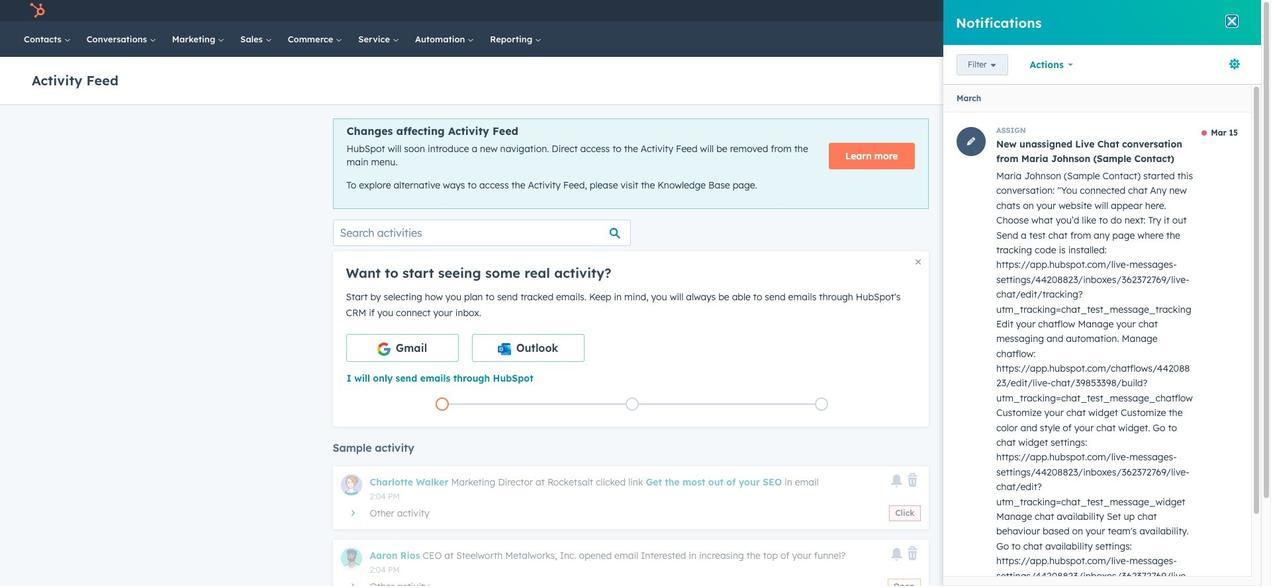 Task type: describe. For each thing, give the bounding box(es) containing it.
onboarding.steps.sendtrackedemailingmail.title image
[[629, 402, 636, 409]]

marketplaces image
[[1067, 6, 1079, 18]]



Task type: vqa. For each thing, say whether or not it's contained in the screenshot.
onboarding.steps.sendTrackedEmailInGmail.title image
yes



Task type: locate. For each thing, give the bounding box(es) containing it.
Search activities search field
[[333, 220, 631, 246]]

Search HubSpot search field
[[1066, 28, 1215, 50]]

list
[[347, 395, 917, 414]]

None checkbox
[[346, 334, 459, 362]]

onboarding.steps.finalstep.title image
[[819, 402, 825, 409]]

menu
[[970, 0, 1246, 21]]

jacob simon image
[[1167, 5, 1179, 17]]

close image
[[916, 260, 921, 265]]

None checkbox
[[472, 334, 585, 362]]



